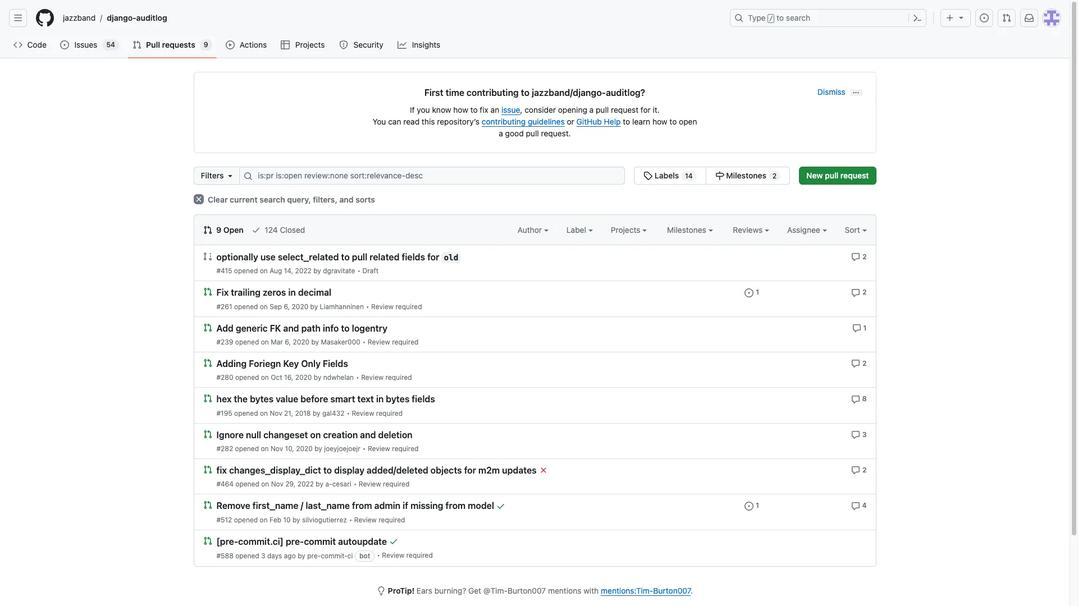 Task type: describe. For each thing, give the bounding box(es) containing it.
opened down commit.ci]
[[235, 552, 259, 561]]

[pre-
[[217, 537, 238, 547]]

required inside "fix trailing zeros in decimal #261             opened on sep 6, 2020 by liamhanninen • review required"
[[396, 303, 422, 311]]

related
[[370, 252, 400, 263]]

add generic fk and path info to logentry link
[[217, 324, 388, 334]]

django-
[[107, 13, 136, 22]]

and for creation
[[360, 430, 376, 440]]

burning?
[[435, 586, 466, 596]]

code image
[[13, 40, 22, 49]]

pull requests
[[146, 40, 195, 49]]

added/deleted
[[367, 466, 429, 476]]

on left creation
[[310, 430, 321, 440]]

git pull request image inside 9 open link
[[203, 226, 212, 235]]

review required link for joeyjoejoejr
[[368, 445, 419, 453]]

1 for remove first_name / last_name from admin if missing from model
[[756, 502, 759, 510]]

path
[[301, 324, 321, 334]]

opened inside optionally use select_related to pull related fields for old #415             opened on aug 14, 2022 by dgravitate • draft
[[234, 267, 258, 275]]

ndwhelan link
[[324, 374, 354, 382]]

opened inside add generic fk and path info to logentry #239             opened on mar 6, 2020 by masaker000 • review required
[[235, 338, 259, 347]]

required inside adding foriegn key only fields #280             opened on oct 16, 2020 by ndwhelan • review required
[[386, 374, 412, 382]]

comment image for 1
[[853, 324, 862, 333]]

notifications image
[[1025, 13, 1034, 22]]

first
[[425, 88, 444, 98]]

review down fix changes_display_dict to display added/deleted objects for m2m updates link
[[359, 480, 381, 489]]

fields inside hex the bytes value before smart text in bytes fields #195             opened on nov 21, 2018 by gal432 • review required
[[412, 395, 435, 405]]

in inside "fix trailing zeros in decimal #261             opened on sep 6, 2020 by liamhanninen • review required"
[[288, 288, 296, 298]]

open pull request element for [pre-commit.ci] pre-commit autoupdate
[[203, 536, 212, 546]]

2020 inside adding foriegn key only fields #280             opened on oct 16, 2020 by ndwhelan • review required
[[295, 374, 312, 382]]

x image
[[194, 194, 204, 204]]

issue opened image for issues
[[60, 40, 69, 49]]

repository's
[[437, 117, 480, 126]]

4
[[863, 502, 867, 510]]

can
[[388, 117, 401, 126]]

a-
[[325, 480, 332, 489]]

mentions
[[548, 586, 582, 596]]

124 closed link
[[251, 224, 305, 236]]

old
[[444, 254, 459, 263]]

review inside add generic fk and path info to logentry #239             opened on mar 6, 2020 by masaker000 • review required
[[368, 338, 390, 347]]

1 horizontal spatial git pull request image
[[1003, 13, 1012, 22]]

2 for optionally use select_related to pull related fields for
[[863, 253, 867, 261]]

and for filters,
[[340, 195, 354, 204]]

2020 inside "fix trailing zeros in decimal #261             opened on sep 6, 2020 by liamhanninen • review required"
[[292, 303, 309, 311]]

#464
[[217, 480, 234, 489]]

assignee button
[[788, 224, 827, 236]]

comment image for adding foriegn key only fields
[[852, 360, 861, 369]]

opened down remove
[[234, 516, 258, 524]]

masaker000
[[321, 338, 361, 347]]

2 bytes from the left
[[386, 395, 410, 405]]

0 horizontal spatial request
[[611, 105, 639, 115]]

1 horizontal spatial pre-
[[307, 552, 321, 561]]

oct
[[271, 374, 282, 382]]

reviews
[[733, 225, 765, 235]]

open pull request image for adding
[[203, 359, 212, 368]]

logentry
[[352, 324, 388, 334]]

• inside hex the bytes value before smart text in bytes fields #195             opened on nov 21, 2018 by gal432 • review required
[[347, 409, 350, 418]]

hex the bytes value before smart text in bytes fields #195             opened on nov 21, 2018 by gal432 • review required
[[217, 395, 435, 418]]

optionally use select_related to pull related fields for old #415             opened on aug 14, 2022 by dgravitate • draft
[[217, 252, 459, 275]]

14,
[[284, 267, 293, 275]]

pre-commit-ci link
[[307, 552, 353, 561]]

draft
[[363, 267, 379, 275]]

to inside optionally use select_related to pull related fields for old #415             opened on aug 14, 2022 by dgravitate • draft
[[341, 252, 350, 263]]

review inside ignore null changeset on creation and deletion #282             opened on nov 10, 2020 by joeyjoejoejr • review required
[[368, 445, 390, 453]]

opened right #464
[[236, 480, 259, 489]]

to inside add generic fk and path info to logentry #239             opened on mar 6, 2020 by masaker000 • review required
[[341, 324, 350, 334]]

pull inside optionally use select_related to pull related fields for old #415             opened on aug 14, 2022 by dgravitate • draft
[[352, 252, 368, 263]]

help
[[604, 117, 621, 126]]

reviews button
[[733, 224, 770, 236]]

last_name
[[306, 501, 350, 512]]

2 link for fix trailing zeros in decimal
[[852, 287, 867, 298]]

• down remove first_name / last_name from admin if missing from model link
[[349, 516, 352, 524]]

#464             opened on nov 29, 2022 by a-cesari • review required
[[217, 480, 410, 489]]

2 burton007 from the left
[[654, 586, 691, 596]]

gal432
[[322, 409, 345, 418]]

issues
[[74, 40, 97, 49]]

2 for fix trailing zeros in decimal
[[863, 288, 867, 297]]

1 vertical spatial contributing
[[482, 117, 526, 126]]

author button
[[518, 224, 549, 236]]

2 horizontal spatial issue opened image
[[980, 13, 989, 22]]

open
[[679, 117, 698, 126]]

ignore null changeset on creation and deletion link
[[217, 430, 413, 440]]

ignore null changeset on creation and deletion #282             opened on nov 10, 2020 by joeyjoejoejr • review required
[[217, 430, 419, 453]]

1 bytes from the left
[[250, 395, 274, 405]]

guidelines
[[528, 117, 565, 126]]

comment image for fix trailing zeros in decimal
[[852, 289, 861, 298]]

labels
[[655, 171, 679, 180]]

on down 'changes_display_dict'
[[261, 480, 269, 489]]

with
[[584, 586, 599, 596]]

on down null
[[261, 445, 269, 453]]

by right 10
[[293, 516, 300, 524]]

search image
[[244, 172, 253, 181]]

list containing jazzband
[[58, 9, 724, 27]]

2018
[[295, 409, 311, 418]]

#280
[[217, 374, 233, 382]]

2 vertical spatial nov
[[271, 480, 284, 489]]

4 2 link from the top
[[852, 465, 867, 475]]

fix
[[217, 288, 229, 298]]

use
[[261, 252, 276, 263]]

and inside add generic fk and path info to logentry #239             opened on mar 6, 2020 by masaker000 • review required
[[283, 324, 299, 334]]

2 from from the left
[[446, 501, 466, 512]]

creation
[[323, 430, 358, 440]]

#282
[[217, 445, 233, 453]]

3 link
[[852, 430, 867, 440]]

remove
[[217, 501, 250, 512]]

9 for 9 open
[[216, 225, 221, 235]]

filters button
[[194, 167, 240, 185]]

dgravitate link
[[323, 267, 355, 275]]

time
[[446, 88, 465, 98]]

10
[[283, 516, 291, 524]]

fix trailing zeros in decimal link
[[217, 288, 332, 298]]

it.
[[653, 105, 660, 115]]

commit
[[304, 537, 336, 547]]

days
[[267, 552, 282, 561]]

2020 inside add generic fk and path info to logentry #239             opened on mar 6, 2020 by masaker000 • review required
[[293, 338, 310, 347]]

pull inside to learn how to open a good pull request.
[[526, 129, 539, 138]]

open pull request image for ignore
[[203, 430, 212, 439]]

new pull request
[[807, 171, 869, 180]]

comment image for 3
[[852, 431, 861, 440]]

open pull request element for adding foriegn key only fields
[[203, 358, 212, 368]]

feb
[[270, 516, 282, 524]]

4 open pull request image from the top
[[203, 466, 212, 475]]

info
[[323, 324, 339, 334]]

nov inside hex the bytes value before smart text in bytes fields #195             opened on nov 21, 2018 by gal432 • review required
[[270, 409, 282, 418]]

how inside to learn how to open a good pull request.
[[653, 117, 668, 126]]

9 open
[[214, 225, 244, 235]]

2 for adding foriegn key only fields
[[863, 360, 867, 368]]

command palette image
[[913, 13, 922, 22]]

a-cesari link
[[325, 480, 352, 489]]

new pull request link
[[800, 167, 877, 185]]

open pull request image for fix
[[203, 288, 212, 297]]

bot
[[359, 552, 370, 561]]

by inside hex the bytes value before smart text in bytes fields #195             opened on nov 21, 2018 by gal432 • review required
[[313, 409, 321, 418]]

draft pull request element
[[203, 252, 212, 261]]

projects button
[[611, 224, 647, 236]]

pull right new at the right
[[825, 171, 839, 180]]

code
[[27, 40, 47, 49]]

open pull request element for fix changes_display_dict to display added/deleted objects for m2m updates
[[203, 465, 212, 475]]

an
[[491, 105, 500, 115]]

git pull request image
[[133, 40, 142, 49]]

2022 inside optionally use select_related to pull related fields for old #415             opened on aug 14, 2022 by dgravitate • draft
[[295, 267, 312, 275]]

model
[[468, 501, 494, 512]]

1 burton007 from the left
[[508, 586, 546, 596]]

if
[[410, 105, 415, 115]]

by inside optionally use select_related to pull related fields for old #415             opened on aug 14, 2022 by dgravitate • draft
[[314, 267, 321, 275]]

open pull request element for hex the bytes value before smart text in bytes fields
[[203, 394, 212, 404]]

on inside optionally use select_related to pull related fields for old #415             opened on aug 14, 2022 by dgravitate • draft
[[260, 267, 268, 275]]

1 horizontal spatial a
[[590, 105, 594, 115]]

to up a-
[[323, 466, 332, 476]]

get
[[469, 586, 482, 596]]

1 vertical spatial 2022
[[298, 480, 314, 489]]

required inside hex the bytes value before smart text in bytes fields #195             opened on nov 21, 2018 by gal432 • review required
[[376, 409, 403, 418]]

a inside to learn how to open a good pull request.
[[499, 129, 503, 138]]

play image
[[226, 40, 235, 49]]

review required link for liamhanninen
[[371, 303, 422, 311]]

open pull request element for fix trailing zeros in decimal
[[203, 287, 212, 297]]

1 link for remove first_name / last_name from admin if missing from model
[[745, 501, 759, 511]]

first time contributing to jazzband/django-auditlog?
[[425, 88, 646, 98]]

insights link
[[393, 37, 446, 53]]

admin
[[375, 501, 401, 512]]

ci
[[348, 552, 353, 561]]

milestones for milestones 2
[[727, 171, 767, 180]]

.
[[691, 586, 693, 596]]

hex the bytes value before smart text in bytes fields link
[[217, 395, 435, 405]]

milestones 2
[[725, 171, 777, 180]]

124 closed
[[263, 225, 305, 235]]

open pull request element for remove first_name / last_name from admin if missing from model
[[203, 501, 212, 510]]

on inside hex the bytes value before smart text in bytes fields #195             opened on nov 21, 2018 by gal432 • review required
[[260, 409, 268, 418]]

silviogutierrez link
[[302, 516, 347, 524]]

jazzband
[[63, 13, 96, 22]]

1 horizontal spatial fix
[[480, 105, 489, 115]]

0 horizontal spatial search
[[260, 195, 285, 204]]

by inside adding foriegn key only fields #280             opened on oct 16, 2020 by ndwhelan • review required
[[314, 374, 322, 382]]

cesari
[[332, 480, 352, 489]]

• inside add generic fk and path info to logentry #239             opened on mar 6, 2020 by masaker000 • review required
[[363, 338, 366, 347]]

dgravitate
[[323, 267, 355, 275]]

in inside hex the bytes value before smart text in bytes fields #195             opened on nov 21, 2018 by gal432 • review required
[[376, 395, 384, 405]]

silviogutierrez
[[302, 516, 347, 524]]

#588
[[217, 552, 234, 561]]



Task type: vqa. For each thing, say whether or not it's contained in the screenshot.
the top dot fill icon
no



Task type: locate. For each thing, give the bounding box(es) containing it.
open pull request image left ignore
[[203, 430, 212, 439]]

1 horizontal spatial 9
[[216, 225, 221, 235]]

by inside add generic fk and path info to logentry #239             opened on mar 6, 2020 by masaker000 • review required
[[311, 338, 319, 347]]

by inside ignore null changeset on creation and deletion #282             opened on nov 10, 2020 by joeyjoejoejr • review required
[[315, 445, 322, 453]]

contributing guidelines link
[[482, 117, 565, 126]]

0 vertical spatial 3
[[863, 431, 867, 439]]

to up dgravitate
[[341, 252, 350, 263]]

8 open pull request element from the top
[[203, 536, 212, 546]]

by right 2018
[[313, 409, 321, 418]]

1 horizontal spatial projects
[[611, 225, 643, 235]]

review down 'text'
[[352, 409, 374, 418]]

0 vertical spatial 9
[[204, 40, 208, 49]]

sort button
[[845, 224, 867, 236]]

and right the "fk"
[[283, 324, 299, 334]]

missing
[[411, 501, 444, 512]]

0 horizontal spatial a
[[499, 129, 503, 138]]

1 horizontal spatial search
[[786, 13, 811, 22]]

/ for type
[[770, 15, 774, 22]]

1 horizontal spatial for
[[464, 466, 476, 476]]

comment image inside "4" 'link'
[[851, 502, 860, 511]]

1 / 6 checks ok image
[[539, 466, 548, 475]]

first_name
[[253, 501, 299, 512]]

joeyjoejoejr
[[324, 445, 361, 453]]

#261
[[217, 303, 232, 311]]

fields right the related
[[402, 252, 425, 263]]

review up logentry
[[371, 303, 394, 311]]

review required link for gal432
[[352, 409, 403, 418]]

fix left an at the top left
[[480, 105, 489, 115]]

request up the help at the right of page
[[611, 105, 639, 115]]

open pull request image
[[203, 359, 212, 368], [203, 430, 212, 439], [203, 501, 212, 510]]

mentions:tim-burton007 link
[[601, 586, 691, 596]]

none search field containing filters
[[194, 167, 791, 185]]

tag image
[[644, 171, 653, 180]]

1 open pull request image from the top
[[203, 359, 212, 368]]

or
[[567, 117, 575, 126]]

0 vertical spatial fix
[[480, 105, 489, 115]]

for left it.
[[641, 105, 651, 115]]

ears
[[417, 586, 433, 596]]

by inside "fix trailing zeros in decimal #261             opened on sep 6, 2020 by liamhanninen • review required"
[[310, 303, 318, 311]]

required
[[396, 303, 422, 311], [392, 338, 419, 347], [386, 374, 412, 382], [376, 409, 403, 418], [392, 445, 419, 453], [383, 480, 410, 489], [379, 516, 405, 524], [407, 552, 433, 560]]

the
[[234, 395, 248, 405]]

required inside ignore null changeset on creation and deletion #282             opened on nov 10, 2020 by joeyjoejoejr • review required
[[392, 445, 419, 453]]

check image
[[251, 226, 260, 235]]

and inside ignore null changeset on creation and deletion #282             opened on nov 10, 2020 by joeyjoejoejr • review required
[[360, 430, 376, 440]]

1 horizontal spatial burton007
[[654, 586, 691, 596]]

2 vertical spatial and
[[360, 430, 376, 440]]

issue opened image for 1
[[745, 289, 754, 298]]

• left the draft link
[[358, 267, 361, 275]]

opened down adding
[[235, 374, 259, 382]]

0 horizontal spatial and
[[283, 324, 299, 334]]

review required link down 'text'
[[352, 409, 403, 418]]

0 horizontal spatial 9
[[204, 40, 208, 49]]

milestone image
[[716, 171, 725, 180]]

projects inside popup button
[[611, 225, 643, 235]]

on inside "fix trailing zeros in decimal #261             opened on sep 6, 2020 by liamhanninen • review required"
[[260, 303, 268, 311]]

1 vertical spatial nov
[[271, 445, 283, 453]]

#239
[[217, 338, 233, 347]]

review required link down admin
[[354, 516, 405, 524]]

liamhanninen
[[320, 303, 364, 311]]

review required link for masaker000
[[368, 338, 419, 347]]

review up 'text'
[[361, 374, 384, 382]]

1 horizontal spatial how
[[653, 117, 668, 126]]

opened down null
[[235, 445, 259, 453]]

1 vertical spatial issue opened image
[[60, 40, 69, 49]]

Issues search field
[[240, 167, 625, 185]]

open pull request image for hex
[[203, 395, 212, 404]]

fix up #464
[[217, 466, 227, 476]]

• up logentry
[[366, 303, 369, 311]]

/ for jazzband
[[100, 13, 102, 23]]

open pull request image left remove
[[203, 501, 212, 510]]

review down deletion on the bottom of the page
[[368, 445, 390, 453]]

2020 down decimal
[[292, 303, 309, 311]]

/ right "type" on the right top of page
[[770, 15, 774, 22]]

opened down trailing
[[234, 303, 258, 311]]

in
[[288, 288, 296, 298], [376, 395, 384, 405]]

on inside add generic fk and path info to logentry #239             opened on mar 6, 2020 by masaker000 • review required
[[261, 338, 269, 347]]

milestones button
[[667, 224, 713, 236]]

3 down 8
[[863, 431, 867, 439]]

0 horizontal spatial from
[[352, 501, 372, 512]]

for left old
[[428, 252, 440, 263]]

on inside adding foriegn key only fields #280             opened on oct 16, 2020 by ndwhelan • review required
[[261, 374, 269, 382]]

0 vertical spatial how
[[454, 105, 468, 115]]

0 horizontal spatial bytes
[[250, 395, 274, 405]]

• down smart
[[347, 409, 350, 418]]

triangle down image
[[957, 13, 966, 22], [226, 171, 235, 180]]

opened down generic
[[235, 338, 259, 347]]

2 horizontal spatial and
[[360, 430, 376, 440]]

m2m
[[479, 466, 500, 476]]

open pull request image for add
[[203, 323, 212, 332]]

0 vertical spatial search
[[786, 13, 811, 22]]

opened inside ignore null changeset on creation and deletion #282             opened on nov 10, 2020 by joeyjoejoejr • review required
[[235, 445, 259, 453]]

issue opened image
[[980, 13, 989, 22], [60, 40, 69, 49], [745, 289, 754, 298]]

fields
[[402, 252, 425, 263], [412, 395, 435, 405]]

open
[[224, 225, 244, 235]]

2
[[773, 172, 777, 180], [863, 253, 867, 261], [863, 288, 867, 297], [863, 360, 867, 368], [863, 466, 867, 475]]

assignee
[[788, 225, 823, 235]]

review required link down deletion on the bottom of the page
[[368, 445, 419, 453]]

django-auditlog link
[[102, 9, 172, 27]]

7 open pull request element from the top
[[203, 501, 212, 510]]

6, inside add generic fk and path info to logentry #239             opened on mar 6, 2020 by masaker000 • review required
[[285, 338, 291, 347]]

label
[[567, 225, 589, 235]]

6 open pull request element from the top
[[203, 465, 212, 475]]

9 left open
[[216, 225, 221, 235]]

opened inside hex the bytes value before smart text in bytes fields #195             opened on nov 21, 2018 by gal432 • review required
[[234, 409, 258, 418]]

jazzband/django-
[[532, 88, 606, 98]]

review down 11 / 11 checks ok icon
[[382, 552, 405, 560]]

1 vertical spatial and
[[283, 324, 299, 334]]

requests
[[162, 40, 195, 49]]

consider
[[525, 105, 556, 115]]

projects right table image in the left top of the page
[[295, 40, 325, 49]]

in right zeros
[[288, 288, 296, 298]]

1 vertical spatial 3
[[261, 552, 266, 561]]

1 vertical spatial 1
[[864, 324, 867, 332]]

1 vertical spatial in
[[376, 395, 384, 405]]

• inside adding foriegn key only fields #280             opened on oct 16, 2020 by ndwhelan • review required
[[356, 374, 359, 382]]

Search all issues text field
[[240, 167, 625, 185]]

pull down contributing guidelines link
[[526, 129, 539, 138]]

triangle down image right plus icon
[[957, 13, 966, 22]]

filters,
[[313, 195, 338, 204]]

on left feb
[[260, 516, 268, 524]]

1 horizontal spatial 3
[[863, 431, 867, 439]]

0 horizontal spatial fix
[[217, 466, 227, 476]]

1 horizontal spatial issue opened image
[[745, 289, 754, 298]]

1 vertical spatial 6,
[[285, 338, 291, 347]]

1 open pull request image from the top
[[203, 288, 212, 297]]

review inside "fix trailing zeros in decimal #261             opened on sep 6, 2020 by liamhanninen • review required"
[[371, 303, 394, 311]]

2020 down add generic fk and path info to logentry link
[[293, 338, 310, 347]]

2 vertical spatial issue opened image
[[745, 289, 754, 298]]

nov left '10,'
[[271, 445, 283, 453]]

1 horizontal spatial bytes
[[386, 395, 410, 405]]

good
[[505, 129, 524, 138]]

2022 right "29,"
[[298, 480, 314, 489]]

issue opened image
[[745, 502, 754, 511]]

review required link for a-cesari
[[359, 480, 410, 489]]

3 open pull request image from the top
[[203, 395, 212, 404]]

1 vertical spatial triangle down image
[[226, 171, 235, 180]]

1 vertical spatial how
[[653, 117, 668, 126]]

/ inside jazzband / django-auditlog
[[100, 13, 102, 23]]

review required link up 'text'
[[361, 374, 412, 382]]

2 vertical spatial 1
[[756, 502, 759, 510]]

1 vertical spatial projects
[[611, 225, 643, 235]]

2 open pull request image from the top
[[203, 323, 212, 332]]

21,
[[284, 409, 293, 418]]

milestones inside popup button
[[667, 225, 709, 235]]

to up repository's
[[471, 105, 478, 115]]

3 open pull request element from the top
[[203, 358, 212, 368]]

how down it.
[[653, 117, 668, 126]]

0 vertical spatial for
[[641, 105, 651, 115]]

0 vertical spatial milestones
[[727, 171, 767, 180]]

2 link for optionally use select_related to pull related fields for
[[852, 252, 867, 262]]

#195
[[217, 409, 232, 418]]

issue element
[[634, 167, 791, 185]]

milestones right milestone icon
[[727, 171, 767, 180]]

contributing up an at the top left
[[467, 88, 519, 98]]

1 vertical spatial git pull request image
[[203, 226, 212, 235]]

list
[[58, 9, 724, 27]]

• right bot
[[377, 552, 380, 560]]

to learn how to open a good pull request.
[[499, 117, 698, 138]]

shield image
[[339, 40, 348, 49]]

for inside optionally use select_related to pull related fields for old #415             opened on aug 14, 2022 by dgravitate • draft
[[428, 252, 440, 263]]

0 vertical spatial contributing
[[467, 88, 519, 98]]

you
[[417, 105, 430, 115]]

1 horizontal spatial and
[[340, 195, 354, 204]]

0 horizontal spatial in
[[288, 288, 296, 298]]

review down logentry
[[368, 338, 390, 347]]

bytes right the
[[250, 395, 274, 405]]

1 horizontal spatial /
[[301, 501, 304, 512]]

milestones inside 'issue' element
[[727, 171, 767, 180]]

protip!
[[388, 586, 415, 596]]

comment image inside the 8 link
[[851, 395, 860, 404]]

review required link up logentry
[[371, 303, 422, 311]]

protip! ears burning? get @tim-burton007 mentions with mentions:tim-burton007 .
[[388, 586, 693, 596]]

0 vertical spatial nov
[[270, 409, 282, 418]]

on left mar
[[261, 338, 269, 347]]

adding foriegn key only fields #280             opened on oct 16, 2020 by ndwhelan • review required
[[217, 359, 412, 382]]

2 horizontal spatial /
[[770, 15, 774, 22]]

null
[[246, 430, 261, 440]]

1 horizontal spatial request
[[841, 171, 869, 180]]

1 for fix trailing zeros in decimal
[[756, 288, 759, 297]]

nov left 21,
[[270, 409, 282, 418]]

commit.ci]
[[238, 537, 284, 547]]

2 open pull request image from the top
[[203, 430, 212, 439]]

1 vertical spatial fields
[[412, 395, 435, 405]]

0 vertical spatial in
[[288, 288, 296, 298]]

required inside add generic fk and path info to logentry #239             opened on mar 6, 2020 by masaker000 • review required
[[392, 338, 419, 347]]

and left deletion on the bottom of the page
[[360, 430, 376, 440]]

fields up deletion on the bottom of the page
[[412, 395, 435, 405]]

1 horizontal spatial triangle down image
[[957, 13, 966, 22]]

type
[[748, 13, 766, 22]]

review inside hex the bytes value before smart text in bytes fields #195             opened on nov 21, 2018 by gal432 • review required
[[352, 409, 374, 418]]

light bulb image
[[377, 587, 386, 596]]

/ up #512             opened on feb 10 by silviogutierrez • review required
[[301, 501, 304, 512]]

new
[[807, 171, 823, 180]]

1 link for fix trailing zeros in decimal
[[745, 287, 759, 298]]

opened inside adding foriegn key only fields #280             opened on oct 16, 2020 by ndwhelan • review required
[[235, 374, 259, 382]]

open pull request element for ignore null changeset on creation and deletion
[[203, 430, 212, 439]]

3 2 link from the top
[[852, 358, 867, 369]]

29,
[[286, 480, 296, 489]]

milestones down 14
[[667, 225, 709, 235]]

open pull request element
[[203, 287, 212, 297], [203, 323, 212, 332], [203, 358, 212, 368], [203, 394, 212, 404], [203, 430, 212, 439], [203, 465, 212, 475], [203, 501, 212, 510], [203, 536, 212, 546]]

1 vertical spatial open pull request image
[[203, 430, 212, 439]]

2 link for adding foriegn key only fields
[[852, 358, 867, 369]]

review required link down fix changes_display_dict to display added/deleted objects for m2m updates link
[[359, 480, 410, 489]]

• right the joeyjoejoejr link
[[363, 445, 366, 453]]

• right cesari
[[354, 480, 357, 489]]

remove first_name / last_name from admin if missing from model link
[[217, 501, 494, 512]]

1 vertical spatial 1 link
[[853, 323, 867, 333]]

a down you can read this repository's contributing guidelines or github help
[[499, 129, 503, 138]]

6, inside "fix trailing zeros in decimal #261             opened on sep 6, 2020 by liamhanninen • review required"
[[284, 303, 290, 311]]

triangle down image left search image
[[226, 171, 235, 180]]

2 inside milestones 2
[[773, 172, 777, 180]]

0 vertical spatial fields
[[402, 252, 425, 263]]

• inside "fix trailing zeros in decimal #261             opened on sep 6, 2020 by liamhanninen • review required"
[[366, 303, 369, 311]]

0 horizontal spatial pre-
[[286, 537, 304, 547]]

table image
[[281, 40, 290, 49]]

gal432 link
[[322, 409, 345, 418]]

pull
[[596, 105, 609, 115], [526, 129, 539, 138], [825, 171, 839, 180], [352, 252, 368, 263]]

review required link for ndwhelan
[[361, 374, 412, 382]]

foriegn
[[249, 359, 281, 369]]

0 vertical spatial a
[[590, 105, 594, 115]]

triangle down image inside filters popup button
[[226, 171, 235, 180]]

2 vertical spatial open pull request image
[[203, 501, 212, 510]]

1 horizontal spatial from
[[446, 501, 466, 512]]

0 horizontal spatial git pull request image
[[203, 226, 212, 235]]

security link
[[335, 37, 389, 53]]

2 open pull request element from the top
[[203, 323, 212, 332]]

joeyjoejoejr link
[[324, 445, 361, 453]]

/ inside the type / to search
[[770, 15, 774, 22]]

2 horizontal spatial for
[[641, 105, 651, 115]]

1 vertical spatial search
[[260, 195, 285, 204]]

nov inside ignore null changeset on creation and deletion #282             opened on nov 10, 2020 by joeyjoejoejr • review required
[[271, 445, 283, 453]]

a up github
[[590, 105, 594, 115]]

2 2 link from the top
[[852, 287, 867, 298]]

by down ignore null changeset on creation and deletion link
[[315, 445, 322, 453]]

updates
[[502, 466, 537, 476]]

milestones for milestones
[[667, 225, 709, 235]]

zeros
[[263, 288, 286, 298]]

2 vertical spatial 1 link
[[745, 501, 759, 511]]

review required link for pre-commit-ci
[[382, 552, 433, 560]]

draft pull request image
[[203, 252, 212, 261]]

0 horizontal spatial for
[[428, 252, 440, 263]]

comment image
[[852, 253, 861, 262], [853, 324, 862, 333], [852, 431, 861, 440], [851, 502, 860, 511]]

homepage image
[[36, 9, 54, 27]]

bytes right 'text'
[[386, 395, 410, 405]]

adding foriegn key only fields link
[[217, 359, 348, 369]]

from left admin
[[352, 501, 372, 512]]

pre- up ago
[[286, 537, 304, 547]]

key
[[283, 359, 299, 369]]

comment image for 4
[[851, 502, 860, 511]]

3 left the "days"
[[261, 552, 266, 561]]

0 vertical spatial open pull request image
[[203, 359, 212, 368]]

11 / 11 checks ok image
[[389, 538, 398, 547]]

on
[[260, 267, 268, 275], [260, 303, 268, 311], [261, 338, 269, 347], [261, 374, 269, 382], [260, 409, 268, 418], [310, 430, 321, 440], [261, 445, 269, 453], [261, 480, 269, 489], [260, 516, 268, 524]]

comment image inside 2 'link'
[[852, 253, 861, 262]]

this
[[422, 117, 435, 126]]

query,
[[287, 195, 311, 204]]

0 vertical spatial request
[[611, 105, 639, 115]]

issue opened image inside 1 link
[[745, 289, 754, 298]]

0 vertical spatial 1 link
[[745, 287, 759, 298]]

0 horizontal spatial triangle down image
[[226, 171, 235, 180]]

0 horizontal spatial how
[[454, 105, 468, 115]]

opened inside "fix trailing zeros in decimal #261             opened on sep 6, 2020 by liamhanninen • review required"
[[234, 303, 258, 311]]

open pull request image left adding
[[203, 359, 212, 368]]

graph image
[[398, 40, 407, 49]]

review required link for silviogutierrez
[[354, 516, 405, 524]]

git pull request image left 9 open
[[203, 226, 212, 235]]

0 horizontal spatial /
[[100, 13, 102, 23]]

you
[[373, 117, 386, 126]]

to right the help at the right of page
[[623, 117, 631, 126]]

0 vertical spatial and
[[340, 195, 354, 204]]

by down decimal
[[310, 303, 318, 311]]

review required link down 11 / 11 checks ok icon
[[382, 552, 433, 560]]

9 for 9
[[204, 40, 208, 49]]

for left m2m
[[464, 466, 476, 476]]

git pull request image
[[1003, 13, 1012, 22], [203, 226, 212, 235]]

1 2 link from the top
[[852, 252, 867, 262]]

0 vertical spatial triangle down image
[[957, 13, 966, 22]]

1 vertical spatial request
[[841, 171, 869, 180]]

learn
[[633, 117, 651, 126]]

2020 right '10,'
[[296, 445, 313, 453]]

0 vertical spatial 2022
[[295, 267, 312, 275]]

5 open pull request element from the top
[[203, 430, 212, 439]]

2020 inside ignore null changeset on creation and deletion #282             opened on nov 10, 2020 by joeyjoejoejr • review required
[[296, 445, 313, 453]]

#512
[[217, 516, 232, 524]]

6, right mar
[[285, 338, 291, 347]]

search right "type" on the right top of page
[[786, 13, 811, 22]]

0 horizontal spatial 3
[[261, 552, 266, 561]]

0 horizontal spatial projects
[[295, 40, 325, 49]]

fix changes_display_dict to display added/deleted objects for m2m updates link
[[217, 466, 537, 476]]

by right ago
[[298, 552, 305, 561]]

0 vertical spatial 6,
[[284, 303, 290, 311]]

1 open pull request element from the top
[[203, 287, 212, 297]]

#512             opened on feb 10 by silviogutierrez • review required
[[217, 516, 405, 524]]

ago
[[284, 552, 296, 561]]

by down select_related
[[314, 267, 321, 275]]

9 left play icon
[[204, 40, 208, 49]]

only
[[301, 359, 321, 369]]

1 vertical spatial pre-
[[307, 552, 321, 561]]

review inside adding foriegn key only fields #280             opened on oct 16, 2020 by ndwhelan • review required
[[361, 374, 384, 382]]

1 from from the left
[[352, 501, 372, 512]]

fix trailing zeros in decimal #261             opened on sep 6, 2020 by liamhanninen • review required
[[217, 288, 422, 311]]

comment image
[[852, 289, 861, 298], [852, 360, 861, 369], [851, 395, 860, 404], [852, 466, 861, 475]]

0 horizontal spatial burton007
[[508, 586, 546, 596]]

3 open pull request image from the top
[[203, 501, 212, 510]]

2022 down select_related
[[295, 267, 312, 275]]

None search field
[[194, 167, 791, 185]]

review down remove first_name / last_name from admin if missing from model
[[354, 516, 377, 524]]

2 vertical spatial for
[[464, 466, 476, 476]]

to up ,
[[521, 88, 530, 98]]

0 vertical spatial git pull request image
[[1003, 13, 1012, 22]]

...
[[853, 87, 860, 95]]

1 horizontal spatial milestones
[[727, 171, 767, 180]]

comment image for 2
[[852, 253, 861, 262]]

review
[[371, 303, 394, 311], [368, 338, 390, 347], [361, 374, 384, 382], [352, 409, 374, 418], [368, 445, 390, 453], [359, 480, 381, 489], [354, 516, 377, 524], [382, 552, 405, 560]]

from left model
[[446, 501, 466, 512]]

0 vertical spatial issue opened image
[[980, 13, 989, 22]]

comment image for hex the bytes value before smart text in bytes fields
[[851, 395, 860, 404]]

opened down the
[[234, 409, 258, 418]]

1 horizontal spatial in
[[376, 395, 384, 405]]

pull up the draft link
[[352, 252, 368, 263]]

auditlog?
[[606, 88, 646, 98]]

0 horizontal spatial issue opened image
[[60, 40, 69, 49]]

1 vertical spatial fix
[[217, 466, 227, 476]]

• inside optionally use select_related to pull related fields for old #415             opened on aug 14, 2022 by dgravitate • draft
[[358, 267, 361, 275]]

filters
[[201, 171, 224, 180]]

how up repository's
[[454, 105, 468, 115]]

1 vertical spatial a
[[499, 129, 503, 138]]

fields inside optionally use select_related to pull related fields for old #415             opened on aug 14, 2022 by dgravitate • draft
[[402, 252, 425, 263]]

open pull request image
[[203, 288, 212, 297], [203, 323, 212, 332], [203, 395, 212, 404], [203, 466, 212, 475], [203, 537, 212, 546]]

on left the aug
[[260, 267, 268, 275]]

plus image
[[946, 13, 955, 22]]

[pre-commit.ci] pre-commit autoupdate
[[217, 537, 387, 547]]

#415
[[217, 267, 232, 275]]

0 vertical spatial projects
[[295, 40, 325, 49]]

by down "only"
[[314, 374, 322, 382]]

0 vertical spatial 1
[[756, 288, 759, 297]]

liamhanninen link
[[320, 303, 364, 311]]

comment image inside '3' link
[[852, 431, 861, 440]]

current
[[230, 195, 258, 204]]

1 vertical spatial milestones
[[667, 225, 709, 235]]

0 vertical spatial pre-
[[286, 537, 304, 547]]

pull up the github help link
[[596, 105, 609, 115]]

1 vertical spatial 9
[[216, 225, 221, 235]]

git pull request image left notifications image
[[1003, 13, 1012, 22]]

ndwhelan
[[324, 374, 354, 382]]

8 / 8 checks ok image
[[497, 502, 506, 511]]

search left query,
[[260, 195, 285, 204]]

by left a-
[[316, 480, 324, 489]]

to left the open at top
[[670, 117, 677, 126]]

to right "type" on the right top of page
[[777, 13, 784, 22]]

• inside ignore null changeset on creation and deletion #282             opened on nov 10, 2020 by joeyjoejoejr • review required
[[363, 445, 366, 453]]

5 open pull request image from the top
[[203, 537, 212, 546]]

request right new at the right
[[841, 171, 869, 180]]

2020 right 16,
[[295, 374, 312, 382]]

4 open pull request element from the top
[[203, 394, 212, 404]]

open pull request element for add generic fk and path info to logentry
[[203, 323, 212, 332]]

1 vertical spatial for
[[428, 252, 440, 263]]

smart
[[331, 395, 355, 405]]

0 horizontal spatial milestones
[[667, 225, 709, 235]]

request
[[611, 105, 639, 115], [841, 171, 869, 180]]



